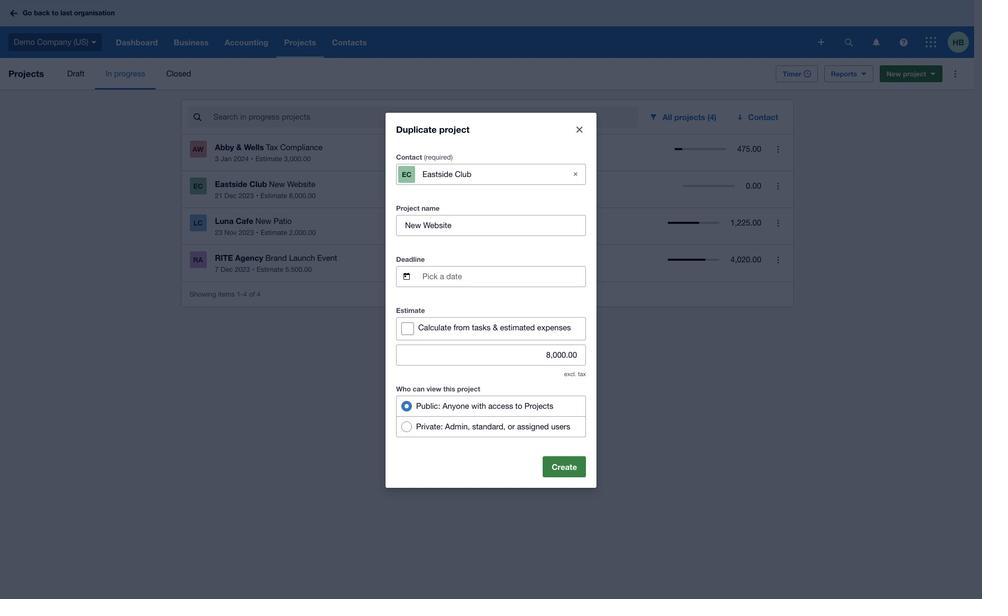Task type: describe. For each thing, give the bounding box(es) containing it.
23
[[215, 229, 223, 237]]

tasks
[[472, 323, 491, 332]]

1-
[[237, 290, 243, 298]]

jan
[[221, 155, 232, 163]]

3
[[215, 155, 219, 163]]

timer
[[783, 70, 802, 78]]

private: admin, standard, or assigned users
[[416, 422, 571, 431]]

1 4 from the left
[[243, 290, 247, 298]]

1,225.00
[[731, 218, 762, 227]]

abby & wells tax compliance 3 jan 2024 • estimate 3,000.00
[[215, 142, 323, 163]]

showing items 1-4 of 4
[[190, 290, 261, 298]]

rite
[[215, 253, 233, 263]]

navigation inside hb banner
[[108, 26, 811, 58]]

create button
[[543, 457, 586, 478]]

from
[[454, 323, 470, 332]]

draft
[[67, 69, 85, 78]]

public: anyone with access to projects
[[416, 402, 554, 411]]

with
[[472, 402, 486, 411]]

in
[[106, 69, 112, 78]]

rite agency brand launch event 7 dec 2023 • estimate 5,500.00
[[215, 253, 337, 274]]

can
[[413, 385, 425, 393]]

who can view this project
[[396, 385, 480, 393]]

contact (required)
[[396, 153, 453, 161]]

4,020.00
[[731, 255, 762, 264]]

demo company (us) button
[[0, 26, 108, 58]]

ec inside dialog
[[402, 170, 412, 179]]

close button
[[569, 119, 590, 140]]

access
[[488, 402, 513, 411]]

go back to last organisation link
[[6, 4, 121, 23]]

0 vertical spatial projects
[[8, 68, 44, 79]]

tax
[[266, 143, 278, 152]]

all projects (4) button
[[643, 107, 725, 128]]

new inside popup button
[[887, 70, 902, 78]]

cafe
[[236, 216, 253, 226]]

contact for contact
[[748, 112, 779, 122]]

reports
[[831, 70, 857, 78]]

e.g. 10,000.00 field
[[397, 345, 586, 365]]

(us)
[[74, 37, 88, 46]]

2 horizontal spatial svg image
[[900, 38, 908, 46]]

estimate inside eastside club new website 21 dec 2023 • estimate 8,000.00
[[261, 192, 287, 200]]

2,000.00
[[289, 229, 316, 237]]

all projects (4)
[[663, 112, 717, 122]]

close image
[[577, 126, 583, 133]]

in progress link
[[95, 58, 156, 90]]

ra
[[193, 256, 203, 264]]

expenses
[[537, 323, 571, 332]]

view
[[427, 385, 442, 393]]

svg image left hb
[[926, 37, 937, 47]]

compliance
[[280, 143, 323, 152]]

projects
[[675, 112, 706, 122]]

0.00
[[746, 182, 762, 190]]

aw
[[193, 145, 204, 154]]

calculate
[[418, 323, 452, 332]]

duplicate
[[396, 124, 437, 135]]

luna cafe new patio 23 nov 2023 • estimate 2,000.00
[[215, 216, 316, 237]]

• inside abby & wells tax compliance 3 jan 2024 • estimate 3,000.00
[[251, 155, 253, 163]]

Project name field
[[397, 216, 586, 236]]

progress
[[114, 69, 145, 78]]

7
[[215, 266, 219, 274]]

2 4 from the left
[[257, 290, 261, 298]]

project for new project
[[903, 70, 927, 78]]

to inside duplicate project dialog
[[516, 402, 523, 411]]

estimate inside rite agency brand launch event 7 dec 2023 • estimate 5,500.00
[[257, 266, 283, 274]]

eastside club new website 21 dec 2023 • estimate 8,000.00
[[215, 179, 316, 200]]

closed link
[[156, 58, 202, 90]]

duplicate project
[[396, 124, 470, 135]]

project name
[[396, 204, 440, 212]]

of
[[249, 290, 255, 298]]

1 vertical spatial ec
[[193, 182, 203, 190]]

showing
[[190, 290, 216, 298]]

0 horizontal spatial svg image
[[818, 39, 825, 45]]

• inside rite agency brand launch event 7 dec 2023 • estimate 5,500.00
[[252, 266, 255, 274]]

excl. tax
[[565, 371, 586, 378]]

475.00
[[737, 145, 762, 154]]

deadline
[[396, 255, 425, 264]]

private:
[[416, 422, 443, 431]]

back
[[34, 9, 50, 17]]

2 vertical spatial project
[[457, 385, 480, 393]]

2023 inside rite agency brand launch event 7 dec 2023 • estimate 5,500.00
[[235, 266, 250, 274]]

contact button
[[729, 107, 787, 128]]

1 horizontal spatial svg image
[[845, 38, 853, 46]]

estimate inside abby & wells tax compliance 3 jan 2024 • estimate 3,000.00
[[256, 155, 282, 163]]



Task type: vqa. For each thing, say whether or not it's contained in the screenshot.
Showing
yes



Task type: locate. For each thing, give the bounding box(es) containing it.
or
[[508, 422, 515, 431]]

dec inside rite agency brand launch event 7 dec 2023 • estimate 5,500.00
[[221, 266, 233, 274]]

estimate inside duplicate project dialog
[[396, 306, 425, 315]]

1 vertical spatial project
[[439, 124, 470, 135]]

contact
[[748, 112, 779, 122], [396, 153, 422, 161]]

new inside luna cafe new patio 23 nov 2023 • estimate 2,000.00
[[256, 217, 272, 226]]

contact down duplicate
[[396, 153, 422, 161]]

2023
[[239, 192, 254, 200], [239, 229, 254, 237], [235, 266, 250, 274]]

new right reports 'popup button' at the right of page
[[887, 70, 902, 78]]

0 horizontal spatial contact
[[396, 153, 422, 161]]

svg image left go
[[10, 10, 17, 17]]

new for luna cafe
[[256, 217, 272, 226]]

(required)
[[424, 153, 453, 161]]

1 horizontal spatial 4
[[257, 290, 261, 298]]

contact up 475.00
[[748, 112, 779, 122]]

2023 inside luna cafe new patio 23 nov 2023 • estimate 2,000.00
[[239, 229, 254, 237]]

2024
[[234, 155, 249, 163]]

who
[[396, 385, 411, 393]]

standard,
[[472, 422, 506, 431]]

0 vertical spatial to
[[52, 9, 59, 17]]

(4)
[[708, 112, 717, 122]]

0 vertical spatial 2023
[[239, 192, 254, 200]]

1 vertical spatial 2023
[[239, 229, 254, 237]]

2023 down agency
[[235, 266, 250, 274]]

closed
[[166, 69, 191, 78]]

svg image right (us)
[[91, 41, 96, 44]]

admin,
[[445, 422, 470, 431]]

• inside eastside club new website 21 dec 2023 • estimate 8,000.00
[[256, 192, 258, 200]]

0 horizontal spatial &
[[236, 142, 242, 152]]

last
[[60, 9, 72, 17]]

luna
[[215, 216, 234, 226]]

Search in progress projects search field
[[212, 107, 639, 127]]

0 horizontal spatial to
[[52, 9, 59, 17]]

dec right 21
[[225, 192, 237, 200]]

svg image inside demo company (us) popup button
[[91, 41, 96, 44]]

event
[[317, 254, 337, 263]]

estimate up calculate
[[396, 306, 425, 315]]

1 vertical spatial dec
[[221, 266, 233, 274]]

& up '2024'
[[236, 142, 242, 152]]

reports button
[[824, 65, 874, 82]]

4 left of
[[243, 290, 247, 298]]

project inside popup button
[[903, 70, 927, 78]]

clear image
[[565, 164, 586, 185]]

0 horizontal spatial projects
[[8, 68, 44, 79]]

Find or create a contact field
[[422, 164, 561, 184]]

0 vertical spatial dec
[[225, 192, 237, 200]]

contact for contact (required)
[[396, 153, 422, 161]]

to
[[52, 9, 59, 17], [516, 402, 523, 411]]

2023 for cafe
[[239, 229, 254, 237]]

new for eastside club
[[269, 180, 285, 189]]

21
[[215, 192, 223, 200]]

0 vertical spatial new
[[887, 70, 902, 78]]

•
[[251, 155, 253, 163], [256, 192, 258, 200], [256, 229, 259, 237], [252, 266, 255, 274]]

lc
[[194, 219, 203, 227]]

new right club
[[269, 180, 285, 189]]

all
[[663, 112, 672, 122]]

1 horizontal spatial &
[[493, 323, 498, 332]]

launch
[[289, 254, 315, 263]]

demo company (us)
[[14, 37, 88, 46]]

8,000.00
[[289, 192, 316, 200]]

estimate inside luna cafe new patio 23 nov 2023 • estimate 2,000.00
[[261, 229, 287, 237]]

duplicate project dialog
[[386, 113, 597, 488]]

anyone
[[443, 402, 469, 411]]

name
[[422, 204, 440, 212]]

• down club
[[256, 192, 258, 200]]

• up agency
[[256, 229, 259, 237]]

2023 down cafe
[[239, 229, 254, 237]]

items
[[218, 290, 235, 298]]

2023 for club
[[239, 192, 254, 200]]

& inside duplicate project dialog
[[493, 323, 498, 332]]

organisation
[[74, 9, 115, 17]]

brand
[[265, 254, 287, 263]]

• inside luna cafe new patio 23 nov 2023 • estimate 2,000.00
[[256, 229, 259, 237]]

patio
[[274, 217, 292, 226]]

dec inside eastside club new website 21 dec 2023 • estimate 8,000.00
[[225, 192, 237, 200]]

ec
[[402, 170, 412, 179], [193, 182, 203, 190]]

3,000.00
[[284, 155, 311, 163]]

hb
[[953, 37, 964, 47]]

group
[[396, 396, 586, 438]]

1 vertical spatial to
[[516, 402, 523, 411]]

& inside abby & wells tax compliance 3 jan 2024 • estimate 3,000.00
[[236, 142, 242, 152]]

new project button
[[880, 65, 943, 82]]

svg image up reports 'popup button' at the right of page
[[873, 38, 880, 46]]

estimate down brand
[[257, 266, 283, 274]]

estimate down "tax"
[[256, 155, 282, 163]]

svg image
[[10, 10, 17, 17], [926, 37, 937, 47], [873, 38, 880, 46], [91, 41, 96, 44]]

0 vertical spatial ec
[[402, 170, 412, 179]]

ec left eastside
[[193, 182, 203, 190]]

2023 inside eastside club new website 21 dec 2023 • estimate 8,000.00
[[239, 192, 254, 200]]

1 vertical spatial contact
[[396, 153, 422, 161]]

estimate
[[256, 155, 282, 163], [261, 192, 287, 200], [261, 229, 287, 237], [257, 266, 283, 274], [396, 306, 425, 315]]

nov
[[225, 229, 237, 237]]

timer button
[[776, 65, 818, 82]]

1 vertical spatial &
[[493, 323, 498, 332]]

2 vertical spatial 2023
[[235, 266, 250, 274]]

users
[[551, 422, 571, 431]]

eastside
[[215, 179, 247, 189]]

to right access
[[516, 402, 523, 411]]

1 horizontal spatial projects
[[525, 402, 554, 411]]

ec down 'contact (required)'
[[402, 170, 412, 179]]

abby
[[215, 142, 234, 152]]

wells
[[244, 142, 264, 152]]

0 horizontal spatial ec
[[193, 182, 203, 190]]

estimated
[[500, 323, 535, 332]]

company
[[37, 37, 71, 46]]

0 horizontal spatial 4
[[243, 290, 247, 298]]

tax
[[578, 371, 586, 378]]

create
[[552, 462, 577, 472]]

new inside eastside club new website 21 dec 2023 • estimate 8,000.00
[[269, 180, 285, 189]]

agency
[[235, 253, 263, 263]]

excl.
[[565, 371, 577, 378]]

svg image
[[845, 38, 853, 46], [900, 38, 908, 46], [818, 39, 825, 45]]

2 vertical spatial new
[[256, 217, 272, 226]]

estimate down club
[[261, 192, 287, 200]]

svg image inside "go back to last organisation" "link"
[[10, 10, 17, 17]]

calculate from tasks & estimated expenses
[[418, 323, 571, 332]]

club
[[250, 179, 267, 189]]

new project
[[887, 70, 927, 78]]

hb banner
[[0, 0, 975, 58]]

new right cafe
[[256, 217, 272, 226]]

0 vertical spatial &
[[236, 142, 242, 152]]

estimate down "patio"
[[261, 229, 287, 237]]

0 vertical spatial contact
[[748, 112, 779, 122]]

2023 down club
[[239, 192, 254, 200]]

• down agency
[[252, 266, 255, 274]]

go
[[23, 9, 32, 17]]

project for duplicate project
[[439, 124, 470, 135]]

in progress
[[106, 69, 145, 78]]

draft link
[[57, 58, 95, 90]]

5,500.00
[[285, 266, 312, 274]]

projects up assigned on the bottom of the page
[[525, 402, 554, 411]]

dec right the 7
[[221, 266, 233, 274]]

navigation
[[108, 26, 811, 58]]

go back to last organisation
[[23, 9, 115, 17]]

contact inside duplicate project dialog
[[396, 153, 422, 161]]

projects inside group
[[525, 402, 554, 411]]

Deadline field
[[422, 267, 586, 287]]

to inside "link"
[[52, 9, 59, 17]]

group inside duplicate project dialog
[[396, 396, 586, 438]]

projects
[[8, 68, 44, 79], [525, 402, 554, 411]]

demo
[[14, 37, 35, 46]]

assigned
[[517, 422, 549, 431]]

0 vertical spatial project
[[903, 70, 927, 78]]

1 vertical spatial new
[[269, 180, 285, 189]]

public:
[[416, 402, 440, 411]]

& right tasks
[[493, 323, 498, 332]]

website
[[287, 180, 316, 189]]

this
[[444, 385, 455, 393]]

1 vertical spatial projects
[[525, 402, 554, 411]]

4 right of
[[257, 290, 261, 298]]

1 horizontal spatial ec
[[402, 170, 412, 179]]

projects down demo
[[8, 68, 44, 79]]

1 horizontal spatial contact
[[748, 112, 779, 122]]

contact inside contact popup button
[[748, 112, 779, 122]]

group containing public: anyone with access to projects
[[396, 396, 586, 438]]

1 horizontal spatial to
[[516, 402, 523, 411]]

• right '2024'
[[251, 155, 253, 163]]

to left last
[[52, 9, 59, 17]]



